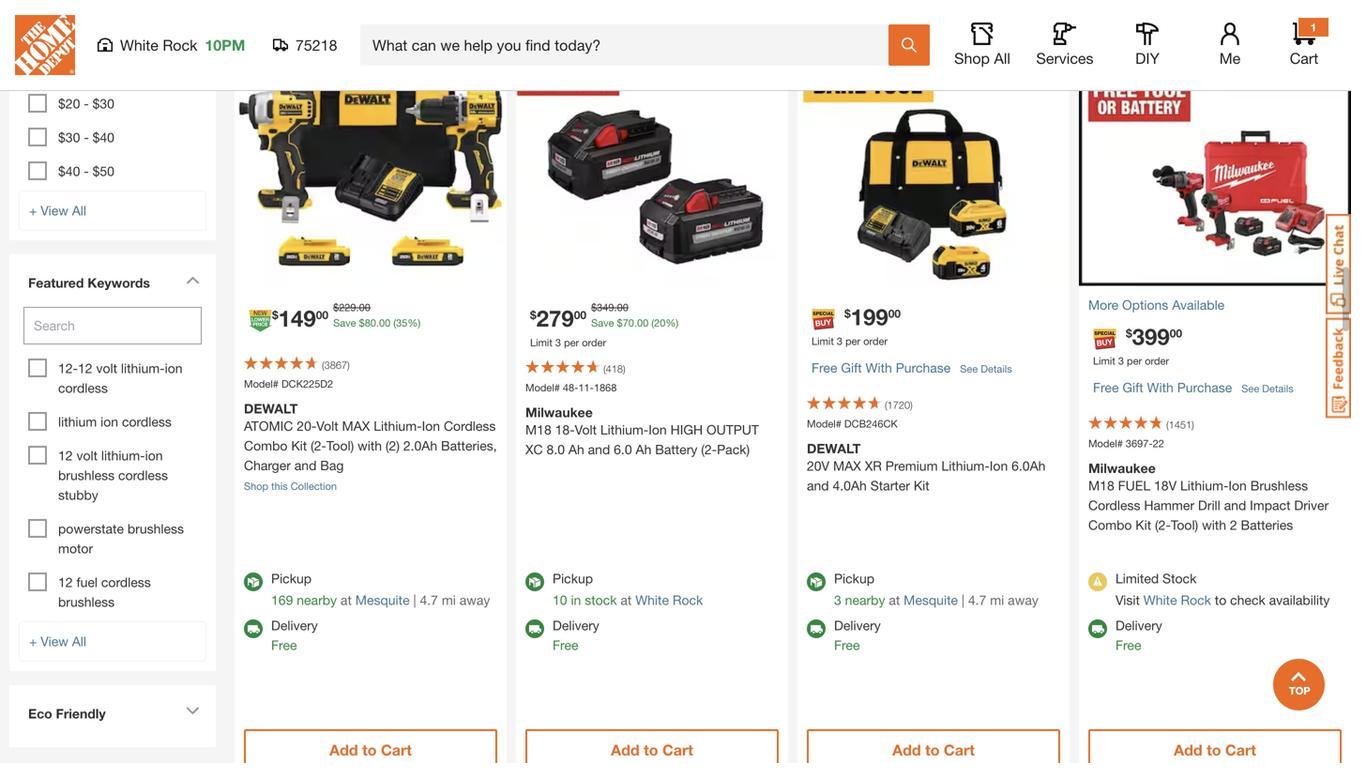 Task type: vqa. For each thing, say whether or not it's contained in the screenshot.
second caret icon
yes



Task type: locate. For each thing, give the bounding box(es) containing it.
see details button for 199
[[960, 352, 1012, 387]]

2 away from the left
[[1008, 592, 1039, 608]]

1 horizontal spatial |
[[962, 592, 965, 608]]

0 horizontal spatial combo
[[244, 438, 288, 453]]

purchase up 1720
[[896, 360, 951, 375]]

lithium-
[[121, 360, 165, 376], [101, 448, 145, 463]]

0 vertical spatial cordless
[[444, 418, 496, 434]]

1 horizontal spatial cordless
[[1089, 497, 1141, 513]]

10pm
[[205, 36, 245, 54]]

1 vertical spatial free gift with purchase see details
[[1093, 380, 1294, 395]]

away for 3
[[1008, 592, 1039, 608]]

$10 right $0
[[85, 28, 107, 44]]

lithium- down search text field
[[121, 360, 165, 376]]

limited stock visit white rock to check availability
[[1116, 571, 1330, 608]]

1 horizontal spatial mesquite link
[[904, 592, 958, 608]]

details for 399
[[1263, 383, 1294, 395]]

price-range-lowerBound telephone field
[[19, 0, 69, 17]]

2 delivery free from the left
[[553, 618, 600, 653]]

- for $30
[[84, 130, 89, 145]]

available shipping image for 3 nearby
[[807, 619, 826, 638]]

1 %) from the left
[[408, 317, 421, 329]]

volt up bag
[[317, 418, 338, 434]]

(2- down 20-
[[311, 438, 327, 453]]

cordless
[[58, 380, 108, 396], [122, 414, 172, 429], [118, 467, 168, 483], [101, 574, 151, 590]]

1 vertical spatial dewalt
[[807, 441, 861, 456]]

details
[[981, 363, 1012, 375], [1263, 383, 1294, 395]]

view down $40 - $50 link
[[41, 203, 68, 218]]

collection
[[291, 480, 337, 492]]

limit 3 per order down "199"
[[812, 335, 888, 347]]

save down 349
[[591, 317, 614, 329]]

limit down 279
[[530, 336, 553, 349]]

pickup up 169
[[271, 571, 312, 586]]

( for ( 3867 )
[[322, 359, 324, 371]]

0 horizontal spatial cordless
[[444, 418, 496, 434]]

volt
[[96, 360, 117, 376], [76, 448, 98, 463]]

- up $30 - $40 link
[[84, 96, 89, 111]]

1 | from the left
[[413, 592, 416, 608]]

free for limited stock visit white rock to check availability
[[1116, 637, 1142, 653]]

( for ( 1720 )
[[885, 399, 888, 411]]

milwaukee for fuel
[[1089, 460, 1156, 476]]

(2- for milwaukee m18 18-volt lithium-ion high output xc 8.0 ah and 6.0 ah battery (2-pack)
[[701, 442, 717, 457]]

pickup 3 nearby at mesquite | 4.7 mi away
[[834, 571, 1039, 608]]

cordless down lithium ion cordless link
[[118, 467, 168, 483]]

free
[[812, 360, 838, 375], [1093, 380, 1119, 395], [271, 637, 297, 653], [553, 637, 579, 653], [834, 637, 860, 653], [1116, 637, 1142, 653]]

1 horizontal spatial volt
[[575, 422, 597, 437]]

0 vertical spatial details
[[981, 363, 1012, 375]]

) for pickup 3 nearby at mesquite | 4.7 mi away
[[910, 399, 913, 411]]

services button
[[1035, 23, 1095, 68]]

1 vertical spatial see
[[1242, 383, 1260, 395]]

mesquite for 3
[[904, 592, 958, 608]]

this
[[271, 480, 288, 492]]

dewalt inside dewalt atomic 20-volt max lithium-ion cordless combo kit (2-tool) with (2) 2.0ah batteries, charger and bag shop this collection
[[244, 401, 298, 416]]

0 horizontal spatial $30
[[58, 130, 80, 145]]

$30
[[93, 96, 114, 111], [58, 130, 80, 145]]

2 4.7 from the left
[[968, 592, 987, 608]]

12-
[[58, 360, 78, 376]]

0 horizontal spatial shop
[[244, 480, 269, 492]]

12 inside 12 volt lithium-ion brushless cordless stubby
[[58, 448, 73, 463]]

2 caret icon image from the top
[[186, 707, 200, 715]]

0 vertical spatial $20
[[93, 62, 114, 77]]

save inside $ 229 . 00 save $ 80 . 00 ( 35 %)
[[333, 317, 356, 329]]

dewalt inside dewalt 20v max xr premium lithium-ion 6.0ah and 4.0ah starter kit
[[807, 441, 861, 456]]

. left the 20
[[634, 317, 637, 329]]

pickup down 4.0ah
[[834, 571, 875, 586]]

away inside "pickup 3 nearby at mesquite | 4.7 mi away"
[[1008, 592, 1039, 608]]

available shipping image for 10 in stock
[[526, 619, 544, 638]]

order down $ 399 00
[[1145, 355, 1169, 367]]

ion up 2.0ah
[[422, 418, 440, 434]]

+ view all
[[29, 203, 86, 218], [29, 634, 86, 649]]

1 + view all link from the top
[[19, 191, 206, 231]]

12 down search text field
[[78, 360, 93, 376]]

lithium- inside milwaukee m18 18-volt lithium-ion high output xc 8.0 ah and 6.0 ah battery (2-pack)
[[601, 422, 649, 437]]

with
[[866, 360, 892, 375], [1147, 380, 1174, 395]]

available shipping image for visit
[[1089, 619, 1107, 638]]

1 4.7 from the left
[[420, 592, 438, 608]]

feedback link image
[[1326, 317, 1351, 419]]

1 vertical spatial volt
[[76, 448, 98, 463]]

view down 12 fuel cordless brushless
[[41, 634, 68, 649]]

nearby inside pickup 169 nearby at mesquite | 4.7 mi away
[[297, 592, 337, 608]]

rock inside pickup 10 in stock at white rock
[[673, 592, 703, 608]]

2 add to cart button from the left
[[526, 729, 779, 763]]

brushless up stubby
[[58, 467, 115, 483]]

3 pickup from the left
[[834, 571, 875, 586]]

volt inside dewalt atomic 20-volt max lithium-ion cordless combo kit (2-tool) with (2) 2.0ah batteries, charger and bag shop this collection
[[317, 418, 338, 434]]

delivery free down visit
[[1116, 618, 1163, 653]]

0 horizontal spatial gift
[[841, 360, 862, 375]]

1 horizontal spatial $20
[[93, 62, 114, 77]]

.
[[356, 301, 359, 313], [614, 301, 617, 313], [376, 317, 379, 329], [634, 317, 637, 329]]

and inside dewalt 20v max xr premium lithium-ion 6.0ah and 4.0ah starter kit
[[807, 478, 829, 493]]

0 horizontal spatial ah
[[569, 442, 584, 457]]

white inside pickup 10 in stock at white rock
[[636, 592, 669, 608]]

1 vertical spatial with
[[1202, 517, 1227, 533]]

ah
[[569, 442, 584, 457], [636, 442, 652, 457]]

2 horizontal spatial ion
[[165, 360, 183, 376]]

2 pickup from the left
[[553, 571, 593, 586]]

volt down lithium
[[76, 448, 98, 463]]

3 add from the left
[[893, 741, 921, 759]]

- up $40 - $50 link
[[84, 130, 89, 145]]

gift down "199"
[[841, 360, 862, 375]]

availability
[[1269, 592, 1330, 608]]

0 horizontal spatial details
[[981, 363, 1012, 375]]

1 horizontal spatial nearby
[[845, 592, 885, 608]]

1 view from the top
[[41, 203, 68, 218]]

free gift with purchase button up '( 1451 )'
[[1093, 369, 1233, 406]]

2 ah from the left
[[636, 442, 652, 457]]

+ view all down the fuel
[[29, 634, 86, 649]]

2 mesquite from the left
[[904, 592, 958, 608]]

$ inside $ 399 00
[[1126, 327, 1132, 340]]

model# left 48-
[[526, 381, 560, 394]]

1 vertical spatial $30
[[58, 130, 80, 145]]

4.7 inside pickup 169 nearby at mesquite | 4.7 mi away
[[420, 592, 438, 608]]

per down 399
[[1127, 355, 1142, 367]]

order
[[864, 335, 888, 347], [582, 336, 606, 349], [1145, 355, 1169, 367]]

milwaukee inside milwaukee m18 fuel 18v lithium-ion brushless cordless hammer drill and impact driver combo kit (2-tool) with 2 batteries
[[1089, 460, 1156, 476]]

ion inside 12 volt lithium-ion brushless cordless stubby
[[145, 448, 163, 463]]

see for 399
[[1242, 383, 1260, 395]]

lithium ion cordless link
[[58, 414, 172, 429]]

add to cart button
[[244, 729, 497, 763], [526, 729, 779, 763], [807, 729, 1061, 763], [1089, 729, 1342, 763]]

4.7 inside "pickup 3 nearby at mesquite | 4.7 mi away"
[[968, 592, 987, 608]]

$ inside the $ 149 00
[[272, 308, 278, 321]]

at inside pickup 169 nearby at mesquite | 4.7 mi away
[[341, 592, 352, 608]]

- up $20 - $30 link
[[84, 62, 89, 77]]

shop left services
[[955, 49, 990, 67]]

- for $0
[[76, 28, 82, 44]]

dewalt 20v max xr premium lithium-ion 6.0ah and 4.0ah starter kit
[[807, 441, 1046, 493]]

2 at from the left
[[621, 592, 632, 608]]

details for 199
[[981, 363, 1012, 375]]

volt right 12-
[[96, 360, 117, 376]]

(2-
[[311, 438, 327, 453], [701, 442, 717, 457], [1155, 517, 1171, 533]]

model# up "20v"
[[807, 418, 842, 430]]

0 horizontal spatial at
[[341, 592, 352, 608]]

0 horizontal spatial free gift with purchase see details
[[812, 360, 1012, 375]]

$0 - $10 link
[[58, 28, 107, 44]]

1 at from the left
[[341, 592, 352, 608]]

00 inside $ 399 00
[[1170, 327, 1183, 340]]

%) right 70
[[666, 317, 679, 329]]

delivery free for 10 in stock
[[553, 618, 600, 653]]

white rock link down stock
[[1144, 592, 1212, 608]]

rock left 10pm
[[163, 36, 197, 54]]

0 horizontal spatial purchase
[[896, 360, 951, 375]]

ion inside the 12-12 volt lithium-ion cordless
[[165, 360, 183, 376]]

cart 1
[[1290, 21, 1319, 67]]

limit for 399
[[1093, 355, 1116, 367]]

with
[[358, 438, 382, 453], [1202, 517, 1227, 533]]

2.0ah
[[403, 438, 438, 453]]

3 add to cart button from the left
[[807, 729, 1061, 763]]

80
[[365, 317, 376, 329]]

to
[[1215, 592, 1227, 608], [362, 741, 377, 759], [644, 741, 658, 759], [925, 741, 940, 759], [1207, 741, 1221, 759]]

order for 199
[[864, 335, 888, 347]]

brushless down the fuel
[[58, 594, 115, 610]]

0 vertical spatial all
[[994, 49, 1011, 67]]

0 horizontal spatial |
[[413, 592, 416, 608]]

1 horizontal spatial $10
[[85, 28, 107, 44]]

pickup 169 nearby at mesquite | 4.7 mi away
[[271, 571, 490, 608]]

limit down more
[[1093, 355, 1116, 367]]

available for pickup image
[[244, 572, 263, 591]]

free gift with purchase button up 1720
[[812, 349, 951, 387]]

0 horizontal spatial max
[[342, 418, 370, 434]]

save inside the $ 279 00 $ 349 . 00 save $ 70 . 00 ( 20 %) limit 3 per order
[[591, 317, 614, 329]]

1 save from the left
[[333, 317, 356, 329]]

1 horizontal spatial limit
[[812, 335, 834, 347]]

$10
[[85, 28, 107, 44], [58, 62, 80, 77]]

. right the $ 149 00
[[356, 301, 359, 313]]

( for ( 1451 )
[[1167, 419, 1169, 431]]

1 delivery free from the left
[[271, 618, 318, 653]]

tool)
[[327, 438, 354, 453], [1171, 517, 1199, 533]]

1720
[[888, 399, 910, 411]]

limit 3 per order down 399
[[1093, 355, 1169, 367]]

milwaukee inside milwaukee m18 18-volt lithium-ion high output xc 8.0 ah and 6.0 ah battery (2-pack)
[[526, 404, 593, 420]]

cordless right the fuel
[[101, 574, 151, 590]]

ion inside dewalt atomic 20-volt max lithium-ion cordless combo kit (2-tool) with (2) 2.0ah batteries, charger and bag shop this collection
[[422, 418, 440, 434]]

milwaukee
[[526, 404, 593, 420], [1089, 460, 1156, 476]]

( inside $ 229 . 00 save $ 80 . 00 ( 35 %)
[[394, 317, 396, 329]]

0 horizontal spatial available for pickup image
[[526, 572, 544, 591]]

mi inside "pickup 3 nearby at mesquite | 4.7 mi away"
[[990, 592, 1005, 608]]

| inside "pickup 3 nearby at mesquite | 4.7 mi away"
[[962, 592, 965, 608]]

eco friendly link
[[19, 695, 206, 738]]

combo inside dewalt atomic 20-volt max lithium-ion cordless combo kit (2-tool) with (2) 2.0ah batteries, charger and bag shop this collection
[[244, 438, 288, 453]]

1 horizontal spatial milwaukee
[[1089, 460, 1156, 476]]

+ view all down $40 - $50
[[29, 203, 86, 218]]

m18 18-volt lithium-ion high output xc 8.0 ah and 6.0 ah battery (2-pack) image
[[516, 14, 788, 286]]

00 up 1720
[[889, 307, 901, 320]]

0 vertical spatial lithium-
[[121, 360, 165, 376]]

atomic
[[244, 418, 293, 434]]

4 available shipping image from the left
[[1089, 619, 1107, 638]]

tool) down hammer
[[1171, 517, 1199, 533]]

2 mi from the left
[[990, 592, 1005, 608]]

with up '( 1451 )'
[[1147, 380, 1174, 395]]

1 + view all from the top
[[29, 203, 86, 218]]

$30 up $40 - $50 link
[[58, 130, 80, 145]]

$30 - $40
[[58, 130, 114, 145]]

all down $40 - $50 link
[[72, 203, 86, 218]]

2 + from the top
[[29, 634, 37, 649]]

live chat image
[[1326, 214, 1351, 314]]

delivery
[[271, 618, 318, 633], [553, 618, 600, 633], [834, 618, 881, 633], [1116, 618, 1163, 633]]

lithium ion cordless
[[58, 414, 172, 429]]

0 horizontal spatial see
[[960, 363, 978, 375]]

ah right 8.0
[[569, 442, 584, 457]]

0 horizontal spatial ion
[[101, 414, 118, 429]]

2 horizontal spatial order
[[1145, 355, 1169, 367]]

- left $50
[[84, 163, 89, 179]]

75218 button
[[273, 36, 338, 54]]

00 inside the $ 149 00
[[316, 308, 329, 321]]

friendly
[[56, 706, 106, 721]]

3 inside "pickup 3 nearby at mesquite | 4.7 mi away"
[[834, 592, 842, 608]]

0 horizontal spatial milwaukee
[[526, 404, 593, 420]]

featured keywords
[[28, 275, 150, 290]]

pickup for 149
[[271, 571, 312, 586]]

ion up 2
[[1229, 478, 1247, 493]]

at inside pickup 10 in stock at white rock
[[621, 592, 632, 608]]

1 + from the top
[[29, 203, 37, 218]]

and inside milwaukee m18 18-volt lithium-ion high output xc 8.0 ah and 6.0 ah battery (2-pack)
[[588, 442, 610, 457]]

1 horizontal spatial white rock link
[[1144, 592, 1212, 608]]

2 view from the top
[[41, 634, 68, 649]]

0 horizontal spatial free gift with purchase button
[[812, 349, 951, 387]]

35
[[396, 317, 408, 329]]

0 horizontal spatial mesquite
[[355, 592, 410, 608]]

1 horizontal spatial (2-
[[701, 442, 717, 457]]

0 vertical spatial purchase
[[896, 360, 951, 375]]

at
[[341, 592, 352, 608], [621, 592, 632, 608], [889, 592, 900, 608]]

1 add to cart button from the left
[[244, 729, 497, 763]]

pickup
[[271, 571, 312, 586], [553, 571, 593, 586], [834, 571, 875, 586]]

(2- inside milwaukee m18 fuel 18v lithium-ion brushless cordless hammer drill and impact driver combo kit (2-tool) with 2 batteries
[[1155, 517, 1171, 533]]

0 vertical spatial free gift with purchase see details
[[812, 360, 1012, 375]]

$10 - $20 link
[[58, 62, 114, 77]]

3 delivery free from the left
[[834, 618, 881, 653]]

free gift with purchase see details for 199
[[812, 360, 1012, 375]]

0 horizontal spatial mi
[[442, 592, 456, 608]]

model# left 3697-
[[1089, 437, 1123, 450]]

tool) inside dewalt atomic 20-volt max lithium-ion cordless combo kit (2-tool) with (2) 2.0ah batteries, charger and bag shop this collection
[[327, 438, 354, 453]]

1 vertical spatial kit
[[914, 478, 930, 493]]

limited
[[1116, 571, 1159, 586]]

%)
[[408, 317, 421, 329], [666, 317, 679, 329]]

1 available for pickup image from the left
[[526, 572, 544, 591]]

add to cart button for 10 in stock
[[526, 729, 779, 763]]

available shipping image
[[244, 619, 263, 638], [526, 619, 544, 638], [807, 619, 826, 638], [1089, 619, 1107, 638]]

0 vertical spatial $40
[[93, 130, 114, 145]]

4 delivery free from the left
[[1116, 618, 1163, 653]]

mesquite
[[355, 592, 410, 608], [904, 592, 958, 608]]

1 horizontal spatial pickup
[[553, 571, 593, 586]]

1 nearby from the left
[[297, 592, 337, 608]]

combo down fuel
[[1089, 517, 1132, 533]]

shop
[[955, 49, 990, 67], [244, 480, 269, 492]]

mesquite link for 3
[[904, 592, 958, 608]]

0 horizontal spatial $10
[[58, 62, 80, 77]]

per down 279
[[564, 336, 579, 349]]

1 vertical spatial + view all
[[29, 634, 86, 649]]

+ view all link down 12 fuel cordless brushless link
[[19, 621, 206, 662]]

kit inside milwaukee m18 fuel 18v lithium-ion brushless cordless hammer drill and impact driver combo kit (2-tool) with 2 batteries
[[1136, 517, 1152, 533]]

away inside pickup 169 nearby at mesquite | 4.7 mi away
[[460, 592, 490, 608]]

3 delivery from the left
[[834, 618, 881, 633]]

milwaukee m18 fuel 18v lithium-ion brushless cordless hammer drill and impact driver combo kit (2-tool) with 2 batteries
[[1089, 460, 1329, 533]]

with up 1720
[[866, 360, 892, 375]]

dewalt atomic 20-volt max lithium-ion cordless combo kit (2-tool) with (2) 2.0ah batteries, charger and bag shop this collection
[[244, 401, 497, 492]]

1 vertical spatial view
[[41, 634, 68, 649]]

lithium- up 6.0
[[601, 422, 649, 437]]

+
[[29, 203, 37, 218], [29, 634, 37, 649]]

70
[[623, 317, 634, 329]]

1 horizontal spatial with
[[1202, 517, 1227, 533]]

available for pickup image for limit
[[807, 572, 826, 591]]

batteries
[[1241, 517, 1294, 533]]

1 vertical spatial combo
[[1089, 517, 1132, 533]]

| inside pickup 169 nearby at mesquite | 4.7 mi away
[[413, 592, 416, 608]]

$20
[[93, 62, 114, 77], [58, 96, 80, 111]]

kit down hammer
[[1136, 517, 1152, 533]]

limit for 199
[[812, 335, 834, 347]]

delivery down "pickup 3 nearby at mesquite | 4.7 mi away"
[[834, 618, 881, 633]]

delivery down in
[[553, 618, 600, 633]]

ion down lithium ion cordless link
[[145, 448, 163, 463]]

free gift with purchase button
[[812, 349, 951, 387], [1093, 369, 1233, 406]]

2 save from the left
[[591, 317, 614, 329]]

lithium- right premium
[[942, 458, 990, 473]]

white rock link right stock
[[636, 592, 703, 608]]

free gift with purchase see details up the 1451
[[1093, 380, 1294, 395]]

2 add to cart from the left
[[611, 741, 693, 759]]

4 delivery from the left
[[1116, 618, 1163, 633]]

lithium- up (2)
[[374, 418, 422, 434]]

mesquite inside pickup 169 nearby at mesquite | 4.7 mi away
[[355, 592, 410, 608]]

0 vertical spatial + view all link
[[19, 191, 206, 231]]

00 up 70
[[617, 301, 629, 313]]

0 vertical spatial +
[[29, 203, 37, 218]]

$20 up $30 - $40 link
[[58, 96, 80, 111]]

%) inside the $ 279 00 $ 349 . 00 save $ 70 . 00 ( 20 %) limit 3 per order
[[666, 317, 679, 329]]

0 horizontal spatial white rock link
[[636, 592, 703, 608]]

) for pickup 10 in stock at white rock
[[623, 363, 626, 375]]

nearby
[[297, 592, 337, 608], [845, 592, 885, 608]]

gift for 399
[[1123, 380, 1144, 395]]

combo up charger
[[244, 438, 288, 453]]

1 horizontal spatial see
[[1242, 383, 1260, 395]]

1 available shipping image from the left
[[244, 619, 263, 638]]

(2- down hammer
[[1155, 517, 1171, 533]]

18-
[[555, 422, 575, 437]]

mi inside pickup 169 nearby at mesquite | 4.7 mi away
[[442, 592, 456, 608]]

free gift with purchase see details for 399
[[1093, 380, 1294, 395]]

) for pickup 169 nearby at mesquite | 4.7 mi away
[[347, 359, 350, 371]]

purchase for 399
[[1178, 380, 1233, 395]]

0 vertical spatial limit 3 per order
[[812, 335, 888, 347]]

add to cart
[[330, 741, 412, 759], [611, 741, 693, 759], [893, 741, 975, 759], [1174, 741, 1257, 759]]

+ view all link down $50
[[19, 191, 206, 231]]

1 horizontal spatial save
[[591, 317, 614, 329]]

2 %) from the left
[[666, 317, 679, 329]]

2 mesquite link from the left
[[904, 592, 958, 608]]

1 mi from the left
[[442, 592, 456, 608]]

1 horizontal spatial gift
[[1123, 380, 1144, 395]]

ah right 6.0
[[636, 442, 652, 457]]

pickup inside pickup 169 nearby at mesquite | 4.7 mi away
[[271, 571, 312, 586]]

2 + view all from the top
[[29, 634, 86, 649]]

1 vertical spatial ion
[[101, 414, 118, 429]]

limit 3 per order for 199
[[812, 335, 888, 347]]

me
[[1220, 49, 1241, 67]]

delivery down visit
[[1116, 618, 1163, 633]]

12 left the fuel
[[58, 574, 73, 590]]

at inside "pickup 3 nearby at mesquite | 4.7 mi away"
[[889, 592, 900, 608]]

0 vertical spatial volt
[[96, 360, 117, 376]]

all inside button
[[994, 49, 1011, 67]]

1 pickup from the left
[[271, 571, 312, 586]]

2 horizontal spatial limit
[[1093, 355, 1116, 367]]

1 horizontal spatial shop
[[955, 49, 990, 67]]

1 horizontal spatial ah
[[636, 442, 652, 457]]

4.7 for 3
[[968, 592, 987, 608]]

1 mesquite link from the left
[[355, 592, 410, 608]]

0 horizontal spatial with
[[866, 360, 892, 375]]

nearby for 149
[[297, 592, 337, 608]]

0 vertical spatial gift
[[841, 360, 862, 375]]

1 horizontal spatial with
[[1147, 380, 1174, 395]]

12 inside 12 fuel cordless brushless
[[58, 574, 73, 590]]

2 available shipping image from the left
[[526, 619, 544, 638]]

1 vertical spatial milwaukee
[[1089, 460, 1156, 476]]

1 away from the left
[[460, 592, 490, 608]]

1 horizontal spatial see details button
[[1242, 372, 1294, 406]]

available shipping image for 169 nearby
[[244, 619, 263, 638]]

$ 149 00
[[272, 305, 329, 331]]

model# for pickup 3 nearby at mesquite | 4.7 mi away
[[807, 418, 842, 430]]

order inside the $ 279 00 $ 349 . 00 save $ 70 . 00 ( 20 %) limit 3 per order
[[582, 336, 606, 349]]

keywords
[[88, 275, 150, 290]]

1 horizontal spatial rock
[[673, 592, 703, 608]]

free gift with purchase button for 199
[[812, 349, 951, 387]]

order up 418
[[582, 336, 606, 349]]

0 horizontal spatial limit 3 per order
[[812, 335, 888, 347]]

1 horizontal spatial m18
[[1089, 478, 1115, 493]]

cordless inside dewalt atomic 20-volt max lithium-ion cordless combo kit (2-tool) with (2) 2.0ah batteries, charger and bag shop this collection
[[444, 418, 496, 434]]

m18 for m18 fuel 18v lithium-ion brushless cordless hammer drill and impact driver combo kit (2-tool) with 2 batteries
[[1089, 478, 1115, 493]]

0 horizontal spatial see details button
[[960, 352, 1012, 387]]

ion
[[422, 418, 440, 434], [649, 422, 667, 437], [990, 458, 1008, 473], [1229, 478, 1247, 493]]

model# for pickup 169 nearby at mesquite | 4.7 mi away
[[244, 378, 279, 390]]

caret icon image inside eco friendly 'link'
[[186, 707, 200, 715]]

cordless for 2.0ah
[[444, 418, 496, 434]]

(2- inside milwaukee m18 18-volt lithium-ion high output xc 8.0 ah and 6.0 ah battery (2-pack)
[[701, 442, 717, 457]]

pickup inside "pickup 3 nearby at mesquite | 4.7 mi away"
[[834, 571, 875, 586]]

0 horizontal spatial pickup
[[271, 571, 312, 586]]

brushless inside 12 volt lithium-ion brushless cordless stubby
[[58, 467, 115, 483]]

2 add from the left
[[611, 741, 640, 759]]

milwaukee for 18-
[[526, 404, 593, 420]]

2 available for pickup image from the left
[[807, 572, 826, 591]]

kit down 20-
[[291, 438, 307, 453]]

1 horizontal spatial combo
[[1089, 517, 1132, 533]]

ion down search text field
[[165, 360, 183, 376]]

0 vertical spatial ion
[[165, 360, 183, 376]]

| for 149
[[413, 592, 416, 608]]

nearby inside "pickup 3 nearby at mesquite | 4.7 mi away"
[[845, 592, 885, 608]]

available for pickup image
[[526, 572, 544, 591], [807, 572, 826, 591]]

volt
[[317, 418, 338, 434], [575, 422, 597, 437]]

max up 4.0ah
[[833, 458, 861, 473]]

+ view all link for 12 fuel cordless brushless
[[19, 621, 206, 662]]

$ inside the $ 199 00
[[845, 307, 851, 320]]

4.7
[[420, 592, 438, 608], [968, 592, 987, 608]]

with inside milwaukee m18 fuel 18v lithium-ion brushless cordless hammer drill and impact driver combo kit (2-tool) with 2 batteries
[[1202, 517, 1227, 533]]

12 inside the 12-12 volt lithium-ion cordless
[[78, 360, 93, 376]]

volt inside 12 volt lithium-ion brushless cordless stubby
[[76, 448, 98, 463]]

m18 left fuel
[[1089, 478, 1115, 493]]

delivery free for 3 nearby
[[834, 618, 881, 653]]

and down "20v"
[[807, 478, 829, 493]]

1 horizontal spatial 4.7
[[968, 592, 987, 608]]

view for 12 fuel cordless brushless
[[41, 634, 68, 649]]

1 vertical spatial limit 3 per order
[[1093, 355, 1169, 367]]

1 horizontal spatial limit 3 per order
[[1093, 355, 1169, 367]]

dewalt up "20v"
[[807, 441, 861, 456]]

cordless inside 12 fuel cordless brushless
[[101, 574, 151, 590]]

ion left 6.0ah
[[990, 458, 1008, 473]]

1 horizontal spatial free gift with purchase see details
[[1093, 380, 1294, 395]]

volt inside milwaukee m18 18-volt lithium-ion high output xc 8.0 ah and 6.0 ah battery (2-pack)
[[575, 422, 597, 437]]

and left 6.0
[[588, 442, 610, 457]]

free gift with purchase see details up 1720
[[812, 360, 1012, 375]]

12
[[78, 360, 93, 376], [58, 448, 73, 463], [58, 574, 73, 590]]

available for pickup image for 279
[[526, 572, 544, 591]]

2 + view all link from the top
[[19, 621, 206, 662]]

m18 for m18 18-volt lithium-ion high output xc 8.0 ah and 6.0 ah battery (2-pack)
[[526, 422, 552, 437]]

2 horizontal spatial per
[[1127, 355, 1142, 367]]

tool) inside milwaukee m18 fuel 18v lithium-ion brushless cordless hammer drill and impact driver combo kit (2-tool) with 2 batteries
[[1171, 517, 1199, 533]]

cordless down fuel
[[1089, 497, 1141, 513]]

1 mesquite from the left
[[355, 592, 410, 608]]

1 horizontal spatial white
[[636, 592, 669, 608]]

2 | from the left
[[962, 592, 965, 608]]

mesquite inside "pickup 3 nearby at mesquite | 4.7 mi away"
[[904, 592, 958, 608]]

with left 2
[[1202, 517, 1227, 533]]

3 available shipping image from the left
[[807, 619, 826, 638]]

00 inside the $ 199 00
[[889, 307, 901, 320]]

to for pickup 3 nearby at mesquite | 4.7 mi away
[[925, 741, 940, 759]]

away for 149
[[460, 592, 490, 608]]

limit inside the $ 279 00 $ 349 . 00 save $ 70 . 00 ( 20 %) limit 3 per order
[[530, 336, 553, 349]]

high
[[671, 422, 703, 437]]

1 vertical spatial all
[[72, 203, 86, 218]]

shop inside shop all button
[[955, 49, 990, 67]]

mi
[[442, 592, 456, 608], [990, 592, 1005, 608]]

1 add from the left
[[330, 741, 358, 759]]

caret icon image inside featured keywords link
[[186, 276, 200, 284]]

2 delivery from the left
[[553, 618, 600, 633]]

. left "35"
[[376, 317, 379, 329]]

1 vertical spatial tool)
[[1171, 517, 1199, 533]]

0 horizontal spatial 4.7
[[420, 592, 438, 608]]

1 add to cart from the left
[[330, 741, 412, 759]]

order down the $ 199 00
[[864, 335, 888, 347]]

0 horizontal spatial order
[[582, 336, 606, 349]]

00 down more options available
[[1170, 327, 1183, 340]]

1 horizontal spatial away
[[1008, 592, 1039, 608]]

rock
[[163, 36, 197, 54], [673, 592, 703, 608], [1181, 592, 1212, 608]]

$30 up $30 - $40 link
[[93, 96, 114, 111]]

3 add to cart from the left
[[893, 741, 975, 759]]

limit up model# dcb246ck
[[812, 335, 834, 347]]

2 nearby from the left
[[845, 592, 885, 608]]

1 horizontal spatial dewalt
[[807, 441, 861, 456]]

0 vertical spatial brushless
[[58, 467, 115, 483]]

max up bag
[[342, 418, 370, 434]]

m18 inside milwaukee m18 fuel 18v lithium-ion brushless cordless hammer drill and impact driver combo kit (2-tool) with 2 batteries
[[1089, 478, 1115, 493]]

ion
[[165, 360, 183, 376], [101, 414, 118, 429], [145, 448, 163, 463]]

milwaukee up 18-
[[526, 404, 593, 420]]

stock
[[585, 592, 617, 608]]

What can we help you find today? search field
[[373, 25, 888, 65]]

1 delivery from the left
[[271, 618, 318, 633]]

lithium- down lithium ion cordless link
[[101, 448, 145, 463]]

free gift with purchase button for 399
[[1093, 369, 1233, 406]]

(2- inside dewalt atomic 20-volt max lithium-ion cordless combo kit (2-tool) with (2) 2.0ah batteries, charger and bag shop this collection
[[311, 438, 327, 453]]

0 horizontal spatial limit
[[530, 336, 553, 349]]

1 horizontal spatial kit
[[914, 478, 930, 493]]

cordless inside milwaukee m18 fuel 18v lithium-ion brushless cordless hammer drill and impact driver combo kit (2-tool) with 2 batteries
[[1089, 497, 1141, 513]]

m18 fuel 18v lithium-ion brushless cordless hammer drill and impact driver combo kit (2-tool) with 2 batteries image
[[1079, 14, 1351, 286]]

rock right stock
[[673, 592, 703, 608]]

1 vertical spatial +
[[29, 634, 37, 649]]

3 at from the left
[[889, 592, 900, 608]]

and inside milwaukee m18 fuel 18v lithium-ion brushless cordless hammer drill and impact driver combo kit (2-tool) with 2 batteries
[[1224, 497, 1247, 513]]

combo
[[244, 438, 288, 453], [1089, 517, 1132, 533]]

caret icon image
[[186, 276, 200, 284], [186, 707, 200, 715]]

1 vertical spatial with
[[1147, 380, 1174, 395]]

see
[[960, 363, 978, 375], [1242, 383, 1260, 395]]

(2- down high in the bottom of the page
[[701, 442, 717, 457]]

services
[[1037, 49, 1094, 67]]

save
[[333, 317, 356, 329], [591, 317, 614, 329]]

gift down 399
[[1123, 380, 1144, 395]]

mesquite for 149
[[355, 592, 410, 608]]

more
[[1089, 297, 1119, 313]]

0 horizontal spatial $40
[[58, 163, 80, 179]]

cordless down the 12-12 volt lithium-ion cordless
[[122, 414, 172, 429]]

white rock link
[[636, 592, 703, 608], [1144, 592, 1212, 608]]

12 down lithium
[[58, 448, 73, 463]]

m18 inside milwaukee m18 18-volt lithium-ion high output xc 8.0 ah and 6.0 ah battery (2-pack)
[[526, 422, 552, 437]]

ion inside milwaukee m18 18-volt lithium-ion high output xc 8.0 ah and 6.0 ah battery (2-pack)
[[649, 422, 667, 437]]

1 caret icon image from the top
[[186, 276, 200, 284]]

per for 399
[[1127, 355, 1142, 367]]

limit 3 per order
[[812, 335, 888, 347], [1093, 355, 1169, 367]]

1 vertical spatial shop
[[244, 480, 269, 492]]

stubby
[[58, 487, 98, 503]]

model# up atomic
[[244, 378, 279, 390]]



Task type: describe. For each thing, give the bounding box(es) containing it.
dewalt for 20v
[[807, 441, 861, 456]]

(2- for milwaukee m18 fuel 18v lithium-ion brushless cordless hammer drill and impact driver combo kit (2-tool) with 2 batteries
[[1155, 517, 1171, 533]]

lithium- inside the 12-12 volt lithium-ion cordless
[[121, 360, 165, 376]]

see for 199
[[960, 363, 978, 375]]

75218
[[296, 36, 337, 54]]

rock inside 'limited stock visit white rock to check availability'
[[1181, 592, 1212, 608]]

caret icon image for friendly
[[186, 707, 200, 715]]

kit inside dewalt 20v max xr premium lithium-ion 6.0ah and 4.0ah starter kit
[[914, 478, 930, 493]]

$10 - $20
[[58, 62, 114, 77]]

20v max xr premium lithium-ion 6.0ah and 4.0ah starter kit image
[[798, 14, 1070, 286]]

199
[[851, 303, 889, 330]]

mesquite link for 149
[[355, 592, 410, 608]]

+ for $40 - $50
[[29, 203, 37, 218]]

delivery for 10 in stock
[[553, 618, 600, 633]]

shop all button
[[953, 23, 1013, 68]]

20-
[[297, 418, 317, 434]]

4 add from the left
[[1174, 741, 1203, 759]]

model# 48-11-1868
[[526, 381, 617, 394]]

( 3867 )
[[322, 359, 350, 371]]

output
[[707, 422, 759, 437]]

$ 399 00
[[1126, 323, 1183, 350]]

lithium- inside milwaukee m18 fuel 18v lithium-ion brushless cordless hammer drill and impact driver combo kit (2-tool) with 2 batteries
[[1181, 478, 1229, 493]]

free for pickup 10 in stock at white rock
[[553, 637, 579, 653]]

mi for 149
[[442, 592, 456, 608]]

delivery free for visit
[[1116, 618, 1163, 653]]

stock
[[1163, 571, 1197, 586]]

to for pickup 10 in stock at white rock
[[644, 741, 658, 759]]

12 fuel cordless brushless
[[58, 574, 151, 610]]

- for $40
[[84, 163, 89, 179]]

to for pickup 169 nearby at mesquite | 4.7 mi away
[[362, 741, 377, 759]]

- for $10
[[84, 62, 89, 77]]

149
[[278, 305, 316, 331]]

delivery free for 169 nearby
[[271, 618, 318, 653]]

1 ah from the left
[[569, 442, 584, 457]]

delivery for 3 nearby
[[834, 618, 881, 633]]

%) inside $ 229 . 00 save $ 80 . 00 ( 35 %)
[[408, 317, 421, 329]]

lithium
[[58, 414, 97, 429]]

lithium- inside dewalt atomic 20-volt max lithium-ion cordless combo kit (2-tool) with (2) 2.0ah batteries, charger and bag shop this collection
[[374, 418, 422, 434]]

Search text field
[[23, 307, 202, 344]]

| for 3
[[962, 592, 965, 608]]

dewalt for atomic
[[244, 401, 298, 416]]

and inside dewalt atomic 20-volt max lithium-ion cordless combo kit (2-tool) with (2) 2.0ah batteries, charger and bag shop this collection
[[294, 458, 317, 473]]

to inside 'limited stock visit white rock to check availability'
[[1215, 592, 1227, 608]]

1 horizontal spatial $30
[[93, 96, 114, 111]]

22
[[1153, 437, 1165, 450]]

pickup 10 in stock at white rock
[[553, 571, 703, 608]]

purchase for 199
[[896, 360, 951, 375]]

cart for pickup 169 nearby at mesquite | 4.7 mi away
[[381, 741, 412, 759]]

model# dcb246ck
[[807, 418, 898, 430]]

motor
[[58, 541, 93, 556]]

3697-
[[1126, 437, 1153, 450]]

add to cart for 10 in stock
[[611, 741, 693, 759]]

fuel
[[76, 574, 98, 590]]

+ view all link for $40 - $50
[[19, 191, 206, 231]]

349
[[597, 301, 614, 313]]

( for ( 418 )
[[603, 363, 606, 375]]

with inside dewalt atomic 20-volt max lithium-ion cordless combo kit (2-tool) with (2) 2.0ah batteries, charger and bag shop this collection
[[358, 438, 382, 453]]

add for 10 in stock
[[611, 741, 640, 759]]

279
[[537, 305, 574, 331]]

combo inside milwaukee m18 fuel 18v lithium-ion brushless cordless hammer drill and impact driver combo kit (2-tool) with 2 batteries
[[1089, 517, 1132, 533]]

brushless
[[1251, 478, 1308, 493]]

nearby for 3
[[845, 592, 885, 608]]

atomic 20-volt max lithium-ion cordless combo kit (2-tool) with (2) 2.0ah batteries, charger and bag image
[[235, 14, 507, 286]]

add for 3 nearby
[[893, 741, 921, 759]]

drill
[[1198, 497, 1221, 513]]

lithium- inside 12 volt lithium-ion brushless cordless stubby
[[101, 448, 145, 463]]

add for 169 nearby
[[330, 741, 358, 759]]

pack)
[[717, 442, 750, 457]]

charger
[[244, 458, 291, 473]]

white inside 'limited stock visit white rock to check availability'
[[1144, 592, 1177, 608]]

all for $10
[[72, 203, 86, 218]]

00 up 80
[[359, 301, 371, 313]]

48-
[[563, 381, 579, 394]]

brushless inside 12 fuel cordless brushless
[[58, 594, 115, 610]]

volt for (2-
[[317, 418, 338, 434]]

available
[[1172, 297, 1225, 313]]

1
[[1311, 21, 1317, 34]]

add to cart button for 169 nearby
[[244, 729, 497, 763]]

12 volt lithium-ion brushless cordless stubby
[[58, 448, 168, 503]]

12 for fuel
[[58, 574, 73, 590]]

$20 - $30
[[58, 96, 114, 111]]

xr
[[865, 458, 882, 473]]

2
[[1230, 517, 1238, 533]]

diy
[[1136, 49, 1160, 67]]

powerstate
[[58, 521, 124, 536]]

model# for pickup 10 in stock at white rock
[[526, 381, 560, 394]]

8.0
[[547, 442, 565, 457]]

lithium- inside dewalt 20v max xr premium lithium-ion 6.0ah and 4.0ah starter kit
[[942, 458, 990, 473]]

the home depot logo image
[[15, 15, 75, 75]]

hammer
[[1144, 497, 1195, 513]]

brushless inside powerstate brushless motor
[[128, 521, 184, 536]]

0 vertical spatial $10
[[85, 28, 107, 44]]

delivery for visit
[[1116, 618, 1163, 633]]

max inside dewalt atomic 20-volt max lithium-ion cordless combo kit (2-tool) with (2) 2.0ah batteries, charger and bag shop this collection
[[342, 418, 370, 434]]

$0 - $10
[[58, 28, 107, 44]]

4.7 for 149
[[420, 592, 438, 608]]

$50
[[93, 163, 114, 179]]

volt for ah
[[575, 422, 597, 437]]

volt inside the 12-12 volt lithium-ion cordless
[[96, 360, 117, 376]]

free for pickup 3 nearby at mesquite | 4.7 mi away
[[834, 637, 860, 653]]

20v
[[807, 458, 830, 473]]

view for $40 - $50
[[41, 203, 68, 218]]

diy button
[[1118, 23, 1178, 68]]

featured keywords link
[[19, 264, 206, 307]]

milwaukee m18 18-volt lithium-ion high output xc 8.0 ah and 6.0 ah battery (2-pack)
[[526, 404, 759, 457]]

00 right 80
[[379, 317, 391, 329]]

driver
[[1295, 497, 1329, 513]]

12 fuel cordless brushless link
[[58, 574, 151, 610]]

order for 399
[[1145, 355, 1169, 367]]

free for pickup 169 nearby at mesquite | 4.7 mi away
[[271, 637, 297, 653]]

399
[[1132, 323, 1170, 350]]

( inside the $ 279 00 $ 349 . 00 save $ 70 . 00 ( 20 %) limit 3 per order
[[652, 317, 654, 329]]

see details button for 399
[[1242, 372, 1294, 406]]

shop inside dewalt atomic 20-volt max lithium-ion cordless combo kit (2-tool) with (2) 2.0ah batteries, charger and bag shop this collection
[[244, 480, 269, 492]]

gift for 199
[[841, 360, 862, 375]]

$ 279 00 $ 349 . 00 save $ 70 . 00 ( 20 %) limit 3 per order
[[530, 301, 679, 349]]

with for 199
[[866, 360, 892, 375]]

pickup for 3
[[834, 571, 875, 586]]

limit 3 per order for 399
[[1093, 355, 1169, 367]]

12-12 volt lithium-ion cordless
[[58, 360, 183, 396]]

4 add to cart button from the left
[[1089, 729, 1342, 763]]

visit
[[1116, 592, 1140, 608]]

10
[[553, 592, 567, 608]]

price-range-upperBound telephone field
[[91, 0, 141, 17]]

at for 3
[[889, 592, 900, 608]]

kit inside dewalt atomic 20-volt max lithium-ion cordless combo kit (2-tool) with (2) 2.0ah batteries, charger and bag shop this collection
[[291, 438, 307, 453]]

eco
[[28, 706, 52, 721]]

18v
[[1154, 478, 1177, 493]]

0 horizontal spatial white
[[120, 36, 159, 54]]

+ for 12 fuel cordless brushless
[[29, 634, 37, 649]]

cordless inside 12 volt lithium-ion brushless cordless stubby
[[118, 467, 168, 483]]

. right 279
[[614, 301, 617, 313]]

fuel
[[1118, 478, 1151, 493]]

ion inside dewalt 20v max xr premium lithium-ion 6.0ah and 4.0ah starter kit
[[990, 458, 1008, 473]]

caret icon image for keywords
[[186, 276, 200, 284]]

1 white rock link from the left
[[636, 592, 703, 608]]

0 horizontal spatial rock
[[163, 36, 197, 54]]

shop all
[[955, 49, 1011, 67]]

4 add to cart from the left
[[1174, 741, 1257, 759]]

batteries,
[[441, 438, 497, 453]]

model# 3697-22
[[1089, 437, 1165, 450]]

2 white rock link from the left
[[1144, 592, 1212, 608]]

ion inside milwaukee m18 fuel 18v lithium-ion brushless cordless hammer drill and impact driver combo kit (2-tool) with 2 batteries
[[1229, 478, 1247, 493]]

cordless inside the 12-12 volt lithium-ion cordless
[[58, 380, 108, 396]]

cart for pickup 10 in stock at white rock
[[663, 741, 693, 759]]

per inside the $ 279 00 $ 349 . 00 save $ 70 . 00 ( 20 %) limit 3 per order
[[564, 336, 579, 349]]

add to cart button for 3 nearby
[[807, 729, 1061, 763]]

check
[[1231, 592, 1266, 608]]

impact
[[1250, 497, 1291, 513]]

in
[[571, 592, 581, 608]]

delivery for 169 nearby
[[271, 618, 318, 633]]

cordless for kit
[[1089, 497, 1141, 513]]

12-12 volt lithium-ion cordless link
[[58, 360, 183, 396]]

0 horizontal spatial $20
[[58, 96, 80, 111]]

cart for pickup 3 nearby at mesquite | 4.7 mi away
[[944, 741, 975, 759]]

+ view all for $40 - $50
[[29, 203, 86, 218]]

00 left 349
[[574, 308, 587, 321]]

20
[[654, 317, 666, 329]]

per for 199
[[846, 335, 861, 347]]

limited stock for pickup image
[[1089, 572, 1107, 591]]

- for $20
[[84, 96, 89, 111]]

6.0ah
[[1012, 458, 1046, 473]]

1 vertical spatial $40
[[58, 163, 80, 179]]

eco friendly
[[28, 706, 106, 721]]

mi for 3
[[990, 592, 1005, 608]]

$40 - $50
[[58, 163, 114, 179]]

all for volt
[[72, 634, 86, 649]]

bag
[[320, 458, 344, 473]]

( 418 )
[[603, 363, 626, 375]]

3 inside the $ 279 00 $ 349 . 00 save $ 70 . 00 ( 20 %) limit 3 per order
[[556, 336, 561, 349]]

11-
[[579, 381, 594, 394]]

white rock 10pm
[[120, 36, 245, 54]]

max inside dewalt 20v max xr premium lithium-ion 6.0ah and 4.0ah starter kit
[[833, 458, 861, 473]]

229
[[339, 301, 356, 313]]

at for 149
[[341, 592, 352, 608]]

(2)
[[386, 438, 400, 453]]

1 vertical spatial $10
[[58, 62, 80, 77]]

add to cart for 169 nearby
[[330, 741, 412, 759]]

+ view all for 12 fuel cordless brushless
[[29, 634, 86, 649]]

6.0
[[614, 442, 632, 457]]

powerstate brushless motor link
[[58, 521, 184, 556]]

options
[[1123, 297, 1169, 313]]

00 right 70
[[637, 317, 649, 329]]

with for 399
[[1147, 380, 1174, 395]]

pickup inside pickup 10 in stock at white rock
[[553, 571, 593, 586]]

starter
[[871, 478, 910, 493]]

dcb246ck
[[845, 418, 898, 430]]



